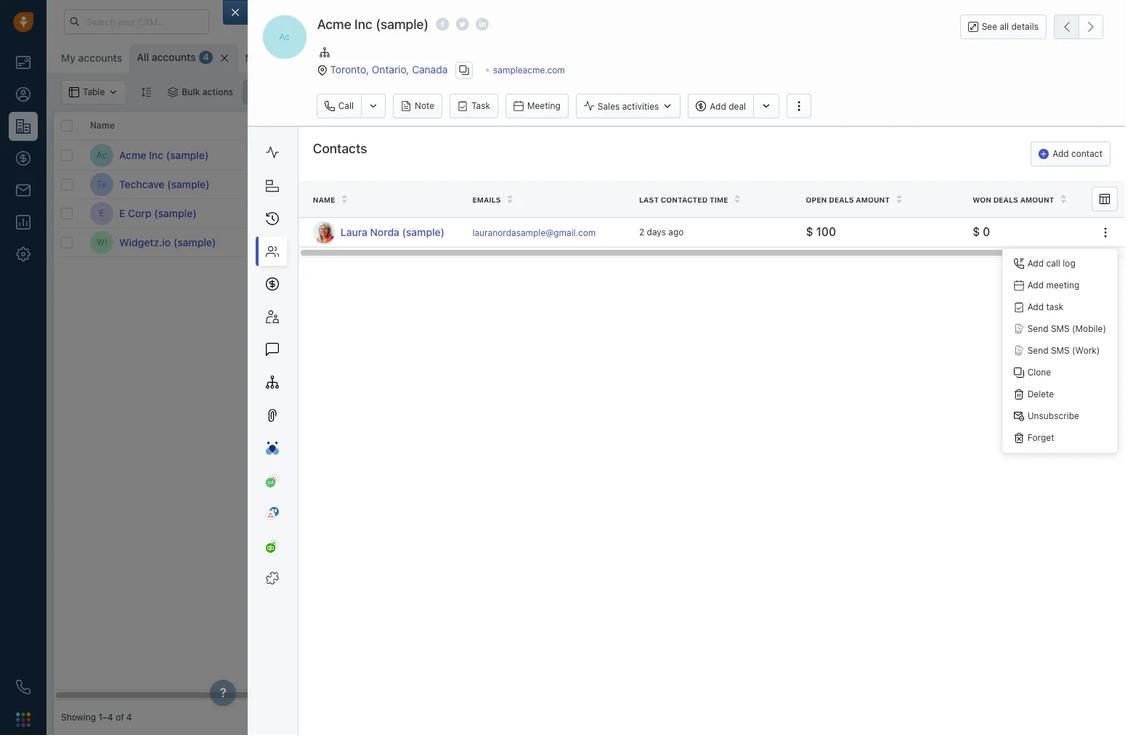 Task type: vqa. For each thing, say whether or not it's contained in the screenshot.
Open deals amount within the grid
yes



Task type: locate. For each thing, give the bounding box(es) containing it.
0 horizontal spatial amount
[[547, 120, 580, 131]]

1 vertical spatial 4
[[126, 712, 132, 723]]

1 my from the left
[[61, 52, 76, 64]]

add left deal
[[710, 101, 726, 112]]

0 vertical spatial inc
[[354, 17, 372, 32]]

dialog
[[223, 0, 1125, 735]]

j image
[[280, 202, 303, 225]]

james for 0
[[623, 208, 650, 219]]

1 vertical spatial inc
[[149, 149, 163, 161]]

cell down activity
[[707, 141, 816, 169]]

open
[[497, 120, 520, 131], [806, 195, 827, 204]]

1 horizontal spatial ac
[[279, 32, 290, 42]]

$ down emails
[[497, 206, 504, 219]]

name inside row
[[90, 120, 115, 131]]

0 vertical spatial acme
[[317, 17, 351, 32]]

cell down the owner
[[598, 141, 707, 169]]

1 james peterson from the top
[[623, 179, 689, 190]]

l image
[[280, 143, 303, 167]]

name
[[90, 120, 115, 131], [313, 195, 335, 204]]

1 vertical spatial sms
[[1051, 345, 1070, 356]]

acme up techcave
[[119, 149, 146, 161]]

1 vertical spatial peterson
[[652, 208, 689, 219]]

1 horizontal spatial acme
[[317, 17, 351, 32]]

acme up toronto,
[[317, 17, 351, 32]]

row group
[[54, 141, 272, 257], [272, 141, 1063, 257]]

0 horizontal spatial acme
[[119, 149, 146, 161]]

2 vertical spatial task
[[1046, 301, 1063, 312]]

0 horizontal spatial open deals amount
[[497, 120, 580, 131]]

1 horizontal spatial 2
[[808, 236, 813, 247]]

narrow
[[995, 376, 1033, 390]]

1 vertical spatial ac
[[96, 150, 107, 160]]

Search your CRM... text field
[[64, 9, 209, 34]]

$ 0 inside press space to select this row. row
[[497, 206, 514, 219]]

1 horizontal spatial $ 0
[[973, 225, 990, 238]]

0 down won
[[983, 225, 990, 238]]

1 vertical spatial open deals amount
[[806, 195, 890, 204]]

add left contact at the top right of the page
[[1053, 148, 1069, 159]]

add up add task on the right top of page
[[1027, 280, 1044, 291]]

press space to select this row. row containing $ 0
[[272, 199, 1063, 228]]

next
[[715, 120, 735, 131]]

accounts left you in the bottom right of the page
[[934, 389, 983, 402]]

peterson for 3,200
[[652, 179, 689, 190]]

my territory accounts button
[[238, 44, 354, 73], [245, 52, 348, 64]]

sms down send sms (mobile)
[[1051, 345, 1070, 356]]

e
[[119, 207, 125, 219], [99, 208, 104, 219]]

1 vertical spatial acme
[[119, 149, 146, 161]]

cell down tags
[[816, 141, 925, 169]]

send sms (work)
[[1027, 345, 1100, 356]]

james
[[623, 179, 650, 190], [623, 208, 650, 219], [623, 237, 650, 248]]

e for e
[[99, 208, 104, 219]]

amount
[[547, 120, 580, 131], [856, 195, 890, 204], [1020, 195, 1054, 204]]

$ for container_wx8msf4aqz5i3rn1 icon under 'sales owner'
[[497, 177, 504, 190]]

$
[[497, 177, 504, 190], [497, 206, 504, 219], [806, 225, 813, 238], [973, 225, 980, 238], [497, 235, 504, 248]]

+ add task up time
[[715, 178, 759, 189]]

corp
[[128, 207, 151, 219]]

0 horizontal spatial days
[[647, 226, 666, 237]]

add task
[[1027, 301, 1063, 312]]

1 vertical spatial 0
[[983, 225, 990, 238]]

due
[[780, 236, 796, 247]]

0 horizontal spatial 0
[[507, 206, 514, 219]]

all
[[1000, 21, 1009, 32]]

james left ago
[[623, 237, 650, 248]]

e inside 'link'
[[119, 207, 125, 219]]

laura
[[340, 226, 367, 238]]

2 peterson from the top
[[652, 208, 689, 219]]

add meeting
[[1027, 280, 1079, 291]]

3 james from the top
[[623, 237, 650, 248]]

task for 0
[[741, 207, 759, 218]]

add
[[865, 179, 880, 190], [429, 208, 445, 219], [865, 208, 880, 219], [865, 237, 880, 248]]

1 vertical spatial task
[[741, 207, 759, 218]]

sales activities button
[[576, 94, 688, 119], [576, 94, 681, 119]]

s image
[[280, 172, 303, 196]]

phone image
[[16, 680, 31, 694]]

note
[[415, 100, 434, 111]]

0 vertical spatial 4
[[203, 52, 209, 63]]

laura norda (sample) link
[[340, 225, 458, 239]]

james for 3,200
[[623, 179, 650, 190]]

0 vertical spatial $ 0
[[497, 206, 514, 219]]

0 horizontal spatial name
[[90, 120, 115, 131]]

accounts inside "add filters to narrow down the accounts you want to see."
[[934, 389, 983, 402]]

add deal button
[[688, 94, 753, 119]]

days left ago
[[647, 226, 666, 237]]

call button
[[317, 94, 361, 119]]

grid
[[54, 112, 1063, 700]]

2 inside press space to select this row. row
[[808, 236, 813, 247]]

0 vertical spatial + add task
[[715, 178, 759, 189]]

1 horizontal spatial name
[[313, 195, 335, 204]]

0 horizontal spatial ac
[[96, 150, 107, 160]]

1 horizontal spatial inc
[[354, 17, 372, 32]]

container_wx8msf4aqz5i3rn1 image
[[168, 87, 178, 97], [609, 179, 620, 189], [609, 237, 620, 247], [715, 237, 725, 247]]

+
[[715, 178, 720, 189], [824, 179, 829, 190], [715, 207, 720, 218], [388, 208, 393, 219], [824, 208, 829, 219], [824, 237, 829, 248]]

cell
[[381, 141, 490, 169], [490, 141, 598, 169], [598, 141, 707, 169], [707, 141, 816, 169], [816, 141, 925, 169]]

sales for sales activities
[[598, 101, 620, 112]]

widgetz.io (sample) link
[[119, 235, 216, 249]]

james peterson for $ 0
[[623, 208, 689, 219]]

container_wx8msf4aqz5i3rn1 image left the bulk
[[168, 87, 178, 97]]

1 vertical spatial acme inc (sample)
[[119, 149, 209, 161]]

0 horizontal spatial acme inc (sample)
[[119, 149, 209, 161]]

+ click to add for $ 3,200
[[824, 179, 880, 190]]

open deals amount down meeting 'button'
[[497, 120, 580, 131]]

1 send from the top
[[1027, 323, 1048, 334]]

3 more...
[[378, 52, 416, 63]]

acme inc (sample) down name row
[[119, 149, 209, 161]]

days right in
[[816, 236, 835, 247]]

press space to select this row. row
[[54, 141, 272, 170], [272, 141, 1063, 170], [54, 170, 272, 199], [272, 170, 1063, 199], [54, 199, 272, 228], [272, 199, 1063, 228], [54, 228, 272, 257], [272, 228, 1063, 257]]

james down last
[[623, 208, 650, 219]]

press space to select this row. row containing e corp (sample)
[[54, 199, 272, 228]]

1 vertical spatial open
[[806, 195, 827, 204]]

1 vertical spatial $ 0
[[973, 225, 990, 238]]

lauranordasample@gmail.com link
[[472, 226, 596, 240]]

0 horizontal spatial 2
[[639, 226, 644, 237]]

all
[[137, 51, 149, 63]]

add down time
[[723, 207, 739, 218]]

open down meeting 'button'
[[497, 120, 520, 131]]

1 vertical spatial name
[[313, 195, 335, 204]]

0 vertical spatial task
[[741, 178, 759, 189]]

$ left 5,600
[[497, 235, 504, 248]]

0 vertical spatial container_wx8msf4aqz5i3rn1 image
[[252, 87, 262, 97]]

0 vertical spatial name
[[90, 120, 115, 131]]

sms up "send sms (work)"
[[1051, 323, 1070, 334]]

e down te
[[99, 208, 104, 219]]

1 horizontal spatial open
[[806, 195, 827, 204]]

1 vertical spatial james peterson
[[623, 208, 689, 219]]

my for my accounts
[[61, 52, 76, 64]]

0 vertical spatial send
[[1027, 323, 1048, 334]]

0 vertical spatial james
[[623, 179, 650, 190]]

peterson
[[652, 179, 689, 190], [652, 208, 689, 219], [652, 237, 689, 248]]

e left the corp
[[119, 207, 125, 219]]

james peterson for $ 5,600
[[623, 237, 689, 248]]

task
[[741, 178, 759, 189], [741, 207, 759, 218], [1046, 301, 1063, 312]]

container_wx8msf4aqz5i3rn1 image
[[252, 87, 262, 97], [609, 208, 620, 218]]

all accounts link
[[137, 50, 196, 65]]

sales
[[598, 101, 620, 112], [606, 120, 629, 131]]

2 cell from the left
[[490, 141, 598, 169]]

cell up '3,200'
[[490, 141, 598, 169]]

0 vertical spatial peterson
[[652, 179, 689, 190]]

1 vertical spatial send
[[1027, 345, 1048, 356]]

james up last
[[623, 179, 650, 190]]

next activity
[[715, 120, 769, 131]]

click for $ 3,200
[[832, 179, 852, 190]]

+ add task
[[715, 178, 759, 189], [715, 207, 759, 218]]

add for add task
[[1027, 301, 1044, 312]]

peterson for 5,600
[[652, 237, 689, 248]]

4 right 'of'
[[126, 712, 132, 723]]

1–4
[[98, 712, 113, 723]]

send up clone
[[1027, 345, 1048, 356]]

add for add filters to narrow down the accounts you want to see.
[[923, 376, 944, 390]]

activities
[[622, 101, 659, 112]]

cell up sampletechcave.com link
[[381, 141, 490, 169]]

open up $ 100
[[806, 195, 827, 204]]

open deals amount up '100'
[[806, 195, 890, 204]]

deals right won
[[993, 195, 1018, 204]]

0 horizontal spatial my
[[61, 52, 76, 64]]

1 vertical spatial james
[[623, 208, 650, 219]]

1 horizontal spatial my
[[245, 52, 260, 64]]

days
[[647, 226, 666, 237], [816, 236, 835, 247]]

2 vertical spatial james
[[623, 237, 650, 248]]

3 peterson from the top
[[652, 237, 689, 248]]

0 vertical spatial open deals amount
[[497, 120, 580, 131]]

sms for (mobile)
[[1051, 323, 1070, 334]]

$ down won
[[973, 225, 980, 238]]

0 down $ 3,200
[[507, 206, 514, 219]]

2 right in
[[808, 236, 813, 247]]

o
[[441, 53, 448, 63]]

acme inside press space to select this row. row
[[119, 149, 146, 161]]

1 sms from the top
[[1051, 323, 1070, 334]]

time
[[709, 195, 728, 204]]

3 james peterson from the top
[[623, 237, 689, 248]]

+ click to add for $ 5,600
[[824, 237, 880, 248]]

0 vertical spatial ac
[[279, 32, 290, 42]]

+ add task for $ 3,200
[[715, 178, 759, 189]]

2 james peterson from the top
[[623, 208, 689, 219]]

0 vertical spatial acme inc (sample)
[[317, 17, 429, 32]]

2 my from the left
[[245, 52, 260, 64]]

(sample)
[[376, 17, 429, 32], [166, 149, 209, 161], [167, 178, 210, 190], [154, 207, 197, 219], [402, 226, 445, 238], [173, 236, 216, 248]]

press space to select this row. row containing techcave (sample)
[[54, 170, 272, 199]]

3
[[378, 52, 384, 63]]

0 horizontal spatial inc
[[149, 149, 163, 161]]

0 horizontal spatial e
[[99, 208, 104, 219]]

1 vertical spatial + add task
[[715, 207, 759, 218]]

$ 0 down won
[[973, 225, 990, 238]]

add deal
[[710, 101, 746, 112]]

all accounts 4
[[137, 51, 209, 63]]

0 vertical spatial 0
[[507, 206, 514, 219]]

press space to select this row. row containing $ 5,600
[[272, 228, 1063, 257]]

see all details button
[[960, 15, 1047, 39]]

2 row group from the left
[[272, 141, 1063, 257]]

1 + add task from the top
[[715, 178, 759, 189]]

add filters to narrow down the accounts you want to see.
[[923, 376, 1085, 402]]

0 horizontal spatial $ 0
[[497, 206, 514, 219]]

2 + add task from the top
[[715, 207, 759, 218]]

0 vertical spatial sms
[[1051, 323, 1070, 334]]

inc inside dialog
[[354, 17, 372, 32]]

$ for rightmost container_wx8msf4aqz5i3rn1 image
[[497, 206, 504, 219]]

james for 5,600
[[623, 237, 650, 248]]

4
[[203, 52, 209, 63], [126, 712, 132, 723]]

+ add task for $ 0
[[715, 207, 759, 218]]

send sms (mobile)
[[1027, 323, 1106, 334]]

0 vertical spatial sales
[[598, 101, 620, 112]]

sms
[[1051, 323, 1070, 334], [1051, 345, 1070, 356]]

log
[[1063, 258, 1075, 269]]

name right j image
[[313, 195, 335, 204]]

deals down meeting 'button'
[[522, 120, 545, 131]]

add left 'call'
[[1027, 258, 1044, 269]]

$ 0 down emails
[[497, 206, 514, 219]]

techcave
[[119, 178, 164, 190]]

(sample) up widgetz.io (sample) at the top left
[[154, 207, 197, 219]]

inc up 3 more... "button"
[[354, 17, 372, 32]]

deals
[[522, 120, 545, 131], [829, 195, 854, 204], [993, 195, 1018, 204]]

2 down last
[[639, 226, 644, 237]]

add inside "add filters to narrow down the accounts you want to see."
[[923, 376, 944, 390]]

add down add meeting
[[1027, 301, 1044, 312]]

(sample) up more...
[[376, 17, 429, 32]]

showing
[[61, 712, 96, 723]]

$ 100
[[806, 225, 836, 238]]

1 vertical spatial sales
[[606, 120, 629, 131]]

1 row group from the left
[[54, 141, 272, 257]]

deals up '100'
[[829, 195, 854, 204]]

(mobile)
[[1072, 323, 1106, 334]]

0
[[507, 206, 514, 219], [983, 225, 990, 238]]

0 horizontal spatial open
[[497, 120, 520, 131]]

+ add task down time
[[715, 207, 759, 218]]

1 james from the top
[[623, 179, 650, 190]]

2 sms from the top
[[1051, 345, 1070, 356]]

meeting
[[1046, 280, 1079, 291]]

send down add task on the right top of page
[[1027, 323, 1048, 334]]

2 james from the top
[[623, 208, 650, 219]]

1 vertical spatial container_wx8msf4aqz5i3rn1 image
[[609, 208, 620, 218]]

the
[[1068, 376, 1085, 390]]

2 horizontal spatial amount
[[1020, 195, 1054, 204]]

1 horizontal spatial days
[[816, 236, 835, 247]]

5,600
[[507, 235, 539, 248]]

send email image
[[981, 15, 991, 28]]

1 horizontal spatial 0
[[983, 225, 990, 238]]

5 cell from the left
[[816, 141, 925, 169]]

1 horizontal spatial 4
[[203, 52, 209, 63]]

sms for (work)
[[1051, 345, 1070, 356]]

0 horizontal spatial 4
[[126, 712, 132, 723]]

2 vertical spatial james peterson
[[623, 237, 689, 248]]

4 up bulk actions
[[203, 52, 209, 63]]

sales down sales activities
[[606, 120, 629, 131]]

$ 5,600
[[497, 235, 539, 248]]

0 vertical spatial james peterson
[[623, 179, 689, 190]]

sales up 'sales owner'
[[598, 101, 620, 112]]

unsubscribe
[[1027, 410, 1079, 421]]

1 horizontal spatial e
[[119, 207, 125, 219]]

inc inside press space to select this row. row
[[149, 149, 163, 161]]

last contacted time
[[639, 195, 728, 204]]

2 send from the top
[[1027, 345, 1048, 356]]

add left filters
[[923, 376, 944, 390]]

sampleacme.com link
[[493, 64, 565, 75]]

inc down name row
[[149, 149, 163, 161]]

$ up emails
[[497, 177, 504, 190]]

my accounts button
[[54, 44, 130, 73], [61, 52, 122, 64]]

open deals amount
[[497, 120, 580, 131], [806, 195, 890, 204]]

2
[[639, 226, 644, 237], [808, 236, 813, 247]]

ac up te
[[96, 150, 107, 160]]

acme inc (sample) up 3
[[317, 17, 429, 32]]

1 peterson from the top
[[652, 179, 689, 190]]

sampletechcave.com
[[388, 179, 474, 190]]

ac up territory
[[279, 32, 290, 42]]

click for $ 0
[[832, 208, 852, 219]]

james peterson
[[623, 179, 689, 190], [623, 208, 689, 219], [623, 237, 689, 248]]

2 vertical spatial peterson
[[652, 237, 689, 248]]

name up te
[[90, 120, 115, 131]]

to
[[854, 179, 862, 190], [418, 208, 427, 219], [854, 208, 862, 219], [854, 237, 862, 248], [981, 376, 992, 390], [1038, 389, 1049, 402]]

widgetz.io
[[388, 237, 430, 248]]



Task type: describe. For each thing, give the bounding box(es) containing it.
down
[[1035, 376, 1065, 390]]

add for add contact
[[1053, 148, 1069, 159]]

container_wx8msf4aqz5i3rn1 image inside bulk actions button
[[168, 87, 178, 97]]

row group containing $ 3,200
[[272, 141, 1063, 257]]

ago
[[668, 226, 684, 237]]

⌘
[[431, 53, 439, 63]]

see.
[[1052, 389, 1074, 402]]

details
[[1011, 21, 1039, 32]]

facebook circled image
[[436, 17, 449, 32]]

0 horizontal spatial container_wx8msf4aqz5i3rn1 image
[[252, 87, 262, 97]]

james peterson for $ 3,200
[[623, 179, 689, 190]]

actions
[[202, 86, 233, 97]]

add for $ 0
[[865, 208, 880, 219]]

toronto, ontario, canada link
[[330, 63, 448, 75]]

contacted
[[661, 195, 708, 204]]

want
[[1009, 389, 1035, 402]]

(sample) right norda
[[402, 226, 445, 238]]

won deals amount
[[973, 195, 1054, 204]]

accounts right territory
[[304, 52, 348, 64]]

contacts
[[314, 120, 351, 131]]

deal
[[729, 101, 746, 112]]

meeting
[[527, 100, 561, 111]]

website
[[388, 120, 422, 131]]

add up time
[[723, 178, 739, 189]]

see all details
[[982, 21, 1039, 32]]

send for send sms (mobile)
[[1027, 323, 1048, 334]]

ac inside button
[[279, 32, 290, 42]]

3 more... button
[[358, 48, 424, 68]]

call link
[[317, 94, 361, 119]]

won
[[973, 195, 991, 204]]

click for $ 5,600
[[832, 237, 852, 248]]

toronto,
[[330, 63, 369, 75]]

add call log
[[1027, 258, 1075, 269]]

container_wx8msf4aqz5i3rn1 image down time
[[715, 237, 725, 247]]

canada
[[412, 63, 448, 75]]

$ 0 inside dialog
[[973, 225, 990, 238]]

acme inc (sample) link
[[119, 148, 209, 162]]

techcave (sample)
[[119, 178, 210, 190]]

2 inside dialog
[[639, 226, 644, 237]]

of
[[116, 712, 124, 723]]

due in 2 days
[[780, 236, 835, 247]]

0 inside press space to select this row. row
[[507, 206, 514, 219]]

widgetz.io link
[[388, 237, 430, 248]]

$ right in
[[806, 225, 813, 238]]

e corp (sample)
[[119, 207, 197, 219]]

contacts
[[313, 141, 367, 156]]

1 cell from the left
[[381, 141, 490, 169]]

meeting button
[[505, 94, 569, 119]]

0 vertical spatial open
[[497, 120, 520, 131]]

1 horizontal spatial acme inc (sample)
[[317, 17, 429, 32]]

$ 3,200
[[497, 177, 539, 190]]

add for add call log
[[1027, 258, 1044, 269]]

laura norda (sample)
[[340, 226, 445, 238]]

call
[[1046, 258, 1060, 269]]

0 horizontal spatial deals
[[522, 120, 545, 131]]

sales owner
[[606, 120, 658, 131]]

accounts left the all
[[78, 52, 122, 64]]

add contact
[[1053, 148, 1103, 159]]

bulk
[[182, 86, 200, 97]]

4 inside all accounts 4
[[203, 52, 209, 63]]

e corp (sample) link
[[119, 206, 197, 220]]

1 horizontal spatial open deals amount
[[806, 195, 890, 204]]

owner
[[631, 120, 658, 131]]

peterson for 0
[[652, 208, 689, 219]]

tags
[[824, 120, 844, 131]]

press space to select this row. row containing widgetz.io (sample)
[[54, 228, 272, 257]]

wi
[[96, 237, 107, 248]]

you
[[986, 389, 1006, 402]]

showing 1–4 of 4
[[61, 712, 132, 723]]

(sample) down e corp (sample) 'link'
[[173, 236, 216, 248]]

0 inside dialog
[[983, 225, 990, 238]]

phone element
[[9, 673, 38, 702]]

sampletechcave.com link
[[388, 179, 474, 190]]

freshworks switcher image
[[16, 712, 31, 727]]

container_wx8msf4aqz5i3rn1 image left 2 days ago
[[609, 237, 620, 247]]

my for my territory accounts
[[245, 52, 260, 64]]

container_wx8msf4aqz5i3rn1 image down 'sales owner'
[[609, 179, 620, 189]]

1 horizontal spatial deals
[[829, 195, 854, 204]]

my territory accounts
[[245, 52, 348, 64]]

bulk actions button
[[159, 80, 243, 105]]

related contacts
[[279, 120, 351, 131]]

accounts right the all
[[152, 51, 196, 63]]

widgetz.io
[[119, 236, 171, 248]]

te
[[97, 179, 107, 190]]

press space to select this row. row containing $ 3,200
[[272, 170, 1063, 199]]

acme inside dialog
[[317, 17, 351, 32]]

filters
[[947, 376, 978, 390]]

lauranordasample@gmail.com
[[472, 227, 596, 238]]

call
[[338, 100, 354, 111]]

add for add deal
[[710, 101, 726, 112]]

⌘ o
[[431, 53, 448, 63]]

name row
[[54, 112, 272, 141]]

4 cell from the left
[[707, 141, 816, 169]]

forget
[[1027, 432, 1054, 443]]

ontario,
[[372, 63, 409, 75]]

send for send sms (work)
[[1027, 345, 1048, 356]]

grid containing $ 3,200
[[54, 112, 1063, 700]]

name inside dialog
[[313, 195, 335, 204]]

dialog containing acme inc (sample)
[[223, 0, 1125, 735]]

add for $ 5,600
[[865, 237, 880, 248]]

clone
[[1027, 367, 1051, 378]]

techcave (sample) link
[[119, 177, 210, 191]]

j image
[[280, 231, 303, 254]]

sampleacme.com
[[493, 64, 565, 75]]

3 cell from the left
[[598, 141, 707, 169]]

(work)
[[1072, 345, 1100, 356]]

task
[[471, 100, 490, 111]]

row group containing acme inc (sample)
[[54, 141, 272, 257]]

widgetz.io (sample)
[[119, 236, 216, 248]]

last
[[639, 195, 659, 204]]

add for add meeting
[[1027, 280, 1044, 291]]

100
[[816, 225, 836, 238]]

$ for container_wx8msf4aqz5i3rn1 icon to the left of 2 days ago
[[497, 235, 504, 248]]

note button
[[393, 94, 442, 119]]

e for e corp (sample)
[[119, 207, 125, 219]]

(sample) down acme inc (sample) link
[[167, 178, 210, 190]]

press space to select this row. row containing acme inc (sample)
[[54, 141, 272, 170]]

contact
[[1071, 148, 1103, 159]]

sales for sales owner
[[606, 120, 629, 131]]

2 horizontal spatial deals
[[993, 195, 1018, 204]]

delete
[[1027, 389, 1054, 399]]

linkedin circled image
[[476, 17, 489, 32]]

1 horizontal spatial container_wx8msf4aqz5i3rn1 image
[[609, 208, 620, 218]]

toronto, ontario, canada
[[330, 63, 448, 75]]

task for 3,200
[[741, 178, 759, 189]]

(sample) inside 'link'
[[154, 207, 197, 219]]

(sample) up techcave (sample)
[[166, 149, 209, 161]]

emails
[[472, 195, 501, 204]]

1 horizontal spatial amount
[[856, 195, 890, 204]]

related
[[279, 120, 311, 131]]

task button
[[450, 94, 498, 119]]

ac button
[[262, 15, 307, 60]]

+ click to add for $ 0
[[824, 208, 880, 219]]

3,200
[[507, 177, 539, 190]]

add for $ 3,200
[[865, 179, 880, 190]]

see
[[982, 21, 997, 32]]

twitter circled image
[[456, 17, 469, 32]]

add contact button
[[1031, 142, 1110, 167]]



